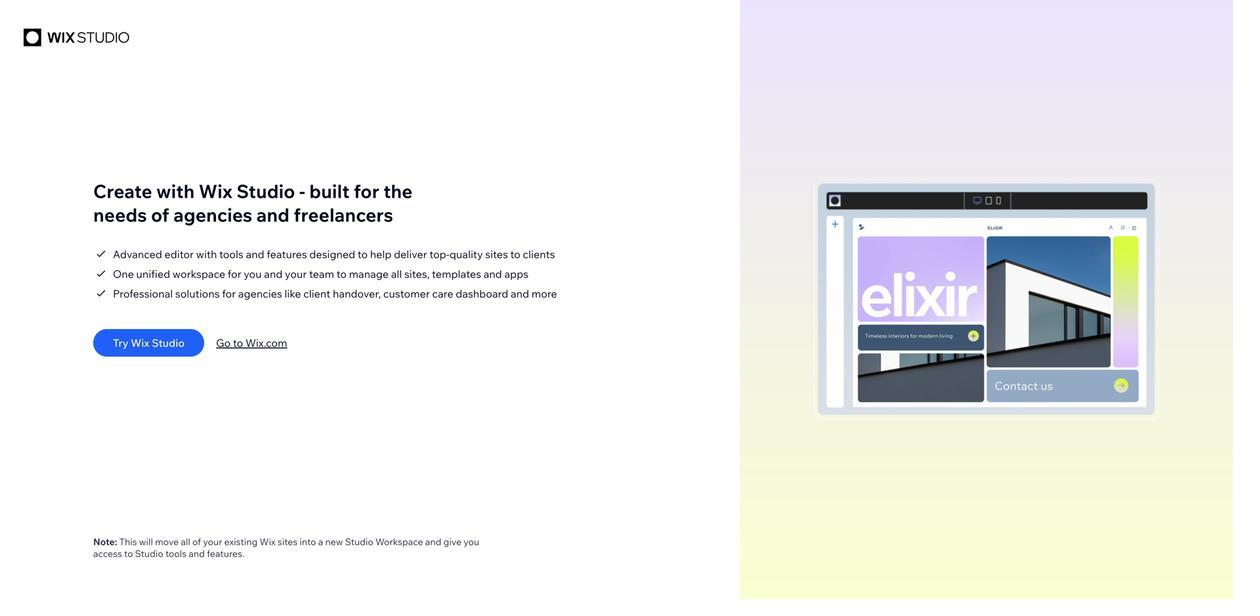 Task type: describe. For each thing, give the bounding box(es) containing it.
workspace
[[173, 267, 225, 281]]

try
[[113, 336, 128, 350]]

and left features.
[[189, 548, 205, 559]]

note:
[[93, 536, 117, 548]]

existing
[[224, 536, 258, 548]]

professional
[[113, 287, 173, 300]]

tools inside advanced editor with tools and features designed to help deliver top-quality sites to clients one unified workspace for you and your team to manage all sites, templates and apps professional solutions for agencies like client handover, customer care dashboard and more
[[219, 248, 244, 261]]

to right team
[[337, 267, 347, 281]]

this
[[119, 536, 137, 548]]

advanced editor with tools and features designed to help deliver top-quality sites to clients one unified workspace for you and your team to manage all sites, templates and apps professional solutions for agencies like client handover, customer care dashboard and more
[[113, 248, 557, 300]]

care
[[432, 287, 454, 300]]

more
[[532, 287, 557, 300]]

to inside this will move all of your existing wix sites into a new studio workspace and give you access to studio tools and features.
[[124, 548, 133, 559]]

for inside create with wix studio - built for the needs of agencies and freelancers
[[354, 180, 380, 203]]

with inside advanced editor with tools and features designed to help deliver top-quality sites to clients one unified workspace for you and your team to manage all sites, templates and apps professional solutions for agencies like client handover, customer care dashboard and more
[[196, 248, 217, 261]]

agencies inside create with wix studio - built for the needs of agencies and freelancers
[[174, 203, 252, 226]]

you inside advanced editor with tools and features designed to help deliver top-quality sites to clients one unified workspace for you and your team to manage all sites, templates and apps professional solutions for agencies like client handover, customer care dashboard and more
[[244, 267, 262, 281]]

wix inside this will move all of your existing wix sites into a new studio workspace and give you access to studio tools and features.
[[260, 536, 276, 548]]

go to wix.com
[[216, 336, 287, 350]]

to up apps
[[511, 248, 521, 261]]

wix inside "button"
[[131, 336, 149, 350]]

and inside create with wix studio - built for the needs of agencies and freelancers
[[257, 203, 290, 226]]

client
[[304, 287, 331, 300]]

sites inside advanced editor with tools and features designed to help deliver top-quality sites to clients one unified workspace for you and your team to manage all sites, templates and apps professional solutions for agencies like client handover, customer care dashboard and more
[[486, 248, 508, 261]]

quality
[[450, 248, 483, 261]]

of inside create with wix studio - built for the needs of agencies and freelancers
[[151, 203, 169, 226]]

create with wix studio - built for the needs of agencies and freelancers
[[93, 180, 413, 226]]

features.
[[207, 548, 245, 559]]

try wix studio button
[[93, 329, 204, 357]]

and down features
[[264, 267, 283, 281]]

you inside this will move all of your existing wix sites into a new studio workspace and give you access to studio tools and features.
[[464, 536, 480, 548]]

studio down will
[[135, 548, 163, 559]]

handover,
[[333, 287, 381, 300]]

will
[[139, 536, 153, 548]]



Task type: locate. For each thing, give the bounding box(es) containing it.
your
[[285, 267, 307, 281], [203, 536, 222, 548]]

studio
[[237, 180, 295, 203], [152, 336, 185, 350], [345, 536, 374, 548], [135, 548, 163, 559]]

and left features
[[246, 248, 264, 261]]

with
[[156, 180, 195, 203], [196, 248, 217, 261]]

agencies
[[174, 203, 252, 226], [238, 287, 282, 300]]

team
[[309, 267, 334, 281]]

for
[[354, 180, 380, 203], [228, 267, 242, 281], [222, 287, 236, 300]]

dashboard
[[456, 287, 509, 300]]

studio right try
[[152, 336, 185, 350]]

1 vertical spatial with
[[196, 248, 217, 261]]

1 horizontal spatial all
[[391, 267, 402, 281]]

tools down move
[[166, 548, 187, 559]]

your up like at the left of the page
[[285, 267, 307, 281]]

0 vertical spatial tools
[[219, 248, 244, 261]]

1 horizontal spatial sites
[[486, 248, 508, 261]]

-
[[299, 180, 305, 203]]

to inside "button"
[[233, 336, 243, 350]]

1 horizontal spatial of
[[192, 536, 201, 548]]

deliver
[[394, 248, 427, 261]]

create
[[93, 180, 152, 203]]

studio inside create with wix studio - built for the needs of agencies and freelancers
[[237, 180, 295, 203]]

a
[[318, 536, 323, 548]]

1 horizontal spatial wix
[[199, 180, 233, 203]]

all left sites,
[[391, 267, 402, 281]]

designed
[[310, 248, 355, 261]]

workspace
[[376, 536, 423, 548]]

0 horizontal spatial wix
[[131, 336, 149, 350]]

manage
[[349, 267, 389, 281]]

agencies up editor
[[174, 203, 252, 226]]

to left help
[[358, 248, 368, 261]]

and
[[257, 203, 290, 226], [246, 248, 264, 261], [264, 267, 283, 281], [484, 267, 502, 281], [511, 287, 529, 300], [425, 536, 442, 548], [189, 548, 205, 559]]

you right "give"
[[464, 536, 480, 548]]

new
[[325, 536, 343, 548]]

0 vertical spatial for
[[354, 180, 380, 203]]

0 horizontal spatial all
[[181, 536, 190, 548]]

your inside advanced editor with tools and features designed to help deliver top-quality sites to clients one unified workspace for you and your team to manage all sites, templates and apps professional solutions for agencies like client handover, customer care dashboard and more
[[285, 267, 307, 281]]

try wix studio
[[113, 336, 185, 350]]

0 vertical spatial agencies
[[174, 203, 252, 226]]

all inside this will move all of your existing wix sites into a new studio workspace and give you access to studio tools and features.
[[181, 536, 190, 548]]

wix
[[199, 180, 233, 203], [131, 336, 149, 350], [260, 536, 276, 548]]

all
[[391, 267, 402, 281], [181, 536, 190, 548]]

features
[[267, 248, 307, 261]]

go
[[216, 336, 231, 350]]

apps
[[505, 267, 529, 281]]

for right solutions
[[222, 287, 236, 300]]

0 vertical spatial sites
[[486, 248, 508, 261]]

0 horizontal spatial tools
[[166, 548, 187, 559]]

of right needs
[[151, 203, 169, 226]]

sites
[[486, 248, 508, 261], [278, 536, 298, 548]]

freelancers
[[294, 203, 393, 226]]

agencies inside advanced editor with tools and features designed to help deliver top-quality sites to clients one unified workspace for you and your team to manage all sites, templates and apps professional solutions for agencies like client handover, customer care dashboard and more
[[238, 287, 282, 300]]

editor
[[165, 248, 194, 261]]

sites up apps
[[486, 248, 508, 261]]

advanced
[[113, 248, 162, 261]]

and down apps
[[511, 287, 529, 300]]

and up features
[[257, 203, 290, 226]]

1 vertical spatial you
[[464, 536, 480, 548]]

tools
[[219, 248, 244, 261], [166, 548, 187, 559]]

of inside this will move all of your existing wix sites into a new studio workspace and give you access to studio tools and features.
[[192, 536, 201, 548]]

all inside advanced editor with tools and features designed to help deliver top-quality sites to clients one unified workspace for you and your team to manage all sites, templates and apps professional solutions for agencies like client handover, customer care dashboard and more
[[391, 267, 402, 281]]

1 horizontal spatial with
[[196, 248, 217, 261]]

0 horizontal spatial of
[[151, 203, 169, 226]]

tools up workspace
[[219, 248, 244, 261]]

1 vertical spatial sites
[[278, 536, 298, 548]]

and up dashboard
[[484, 267, 502, 281]]

like
[[285, 287, 301, 300]]

0 horizontal spatial you
[[244, 267, 262, 281]]

of
[[151, 203, 169, 226], [192, 536, 201, 548]]

2 vertical spatial wix
[[260, 536, 276, 548]]

customer
[[384, 287, 430, 300]]

help
[[370, 248, 392, 261]]

with inside create with wix studio - built for the needs of agencies and freelancers
[[156, 180, 195, 203]]

1 vertical spatial tools
[[166, 548, 187, 559]]

2 vertical spatial for
[[222, 287, 236, 300]]

wix inside create with wix studio - built for the needs of agencies and freelancers
[[199, 180, 233, 203]]

0 vertical spatial your
[[285, 267, 307, 281]]

clients
[[523, 248, 555, 261]]

solutions
[[175, 287, 220, 300]]

move
[[155, 536, 179, 548]]

2 horizontal spatial wix
[[260, 536, 276, 548]]

the
[[384, 180, 413, 203]]

you right workspace
[[244, 267, 262, 281]]

your inside this will move all of your existing wix sites into a new studio workspace and give you access to studio tools and features.
[[203, 536, 222, 548]]

to down this
[[124, 548, 133, 559]]

give
[[444, 536, 462, 548]]

tools inside this will move all of your existing wix sites into a new studio workspace and give you access to studio tools and features.
[[166, 548, 187, 559]]

0 vertical spatial with
[[156, 180, 195, 203]]

with right create
[[156, 180, 195, 203]]

0 vertical spatial you
[[244, 267, 262, 281]]

1 vertical spatial agencies
[[238, 287, 282, 300]]

1 horizontal spatial your
[[285, 267, 307, 281]]

this will move all of your existing wix sites into a new studio workspace and give you access to studio tools and features.
[[93, 536, 480, 559]]

built
[[310, 180, 350, 203]]

sites inside this will move all of your existing wix sites into a new studio workspace and give you access to studio tools and features.
[[278, 536, 298, 548]]

studio right new
[[345, 536, 374, 548]]

with up workspace
[[196, 248, 217, 261]]

and left "give"
[[425, 536, 442, 548]]

one
[[113, 267, 134, 281]]

of right move
[[192, 536, 201, 548]]

1 horizontal spatial tools
[[219, 248, 244, 261]]

0 horizontal spatial your
[[203, 536, 222, 548]]

access
[[93, 548, 122, 559]]

0 vertical spatial all
[[391, 267, 402, 281]]

templates
[[432, 267, 481, 281]]

you
[[244, 267, 262, 281], [464, 536, 480, 548]]

studio inside "button"
[[152, 336, 185, 350]]

1 vertical spatial your
[[203, 536, 222, 548]]

0 horizontal spatial sites
[[278, 536, 298, 548]]

into
[[300, 536, 316, 548]]

studio left -
[[237, 180, 295, 203]]

to
[[358, 248, 368, 261], [511, 248, 521, 261], [337, 267, 347, 281], [233, 336, 243, 350], [124, 548, 133, 559]]

sites left into
[[278, 536, 298, 548]]

unified
[[136, 267, 170, 281]]

all right move
[[181, 536, 190, 548]]

to right go
[[233, 336, 243, 350]]

needs
[[93, 203, 147, 226]]

for right workspace
[[228, 267, 242, 281]]

go to wix.com button
[[216, 335, 287, 351]]

0 vertical spatial wix
[[199, 180, 233, 203]]

agencies left like at the left of the page
[[238, 287, 282, 300]]

for left the
[[354, 180, 380, 203]]

wix.com
[[246, 336, 287, 350]]

0 vertical spatial of
[[151, 203, 169, 226]]

1 vertical spatial for
[[228, 267, 242, 281]]

sites,
[[405, 267, 430, 281]]

1 vertical spatial all
[[181, 536, 190, 548]]

your up features.
[[203, 536, 222, 548]]

1 horizontal spatial you
[[464, 536, 480, 548]]

top-
[[430, 248, 450, 261]]

0 horizontal spatial with
[[156, 180, 195, 203]]

1 vertical spatial wix
[[131, 336, 149, 350]]

1 vertical spatial of
[[192, 536, 201, 548]]



Task type: vqa. For each thing, say whether or not it's contained in the screenshot.
can to the middle
no



